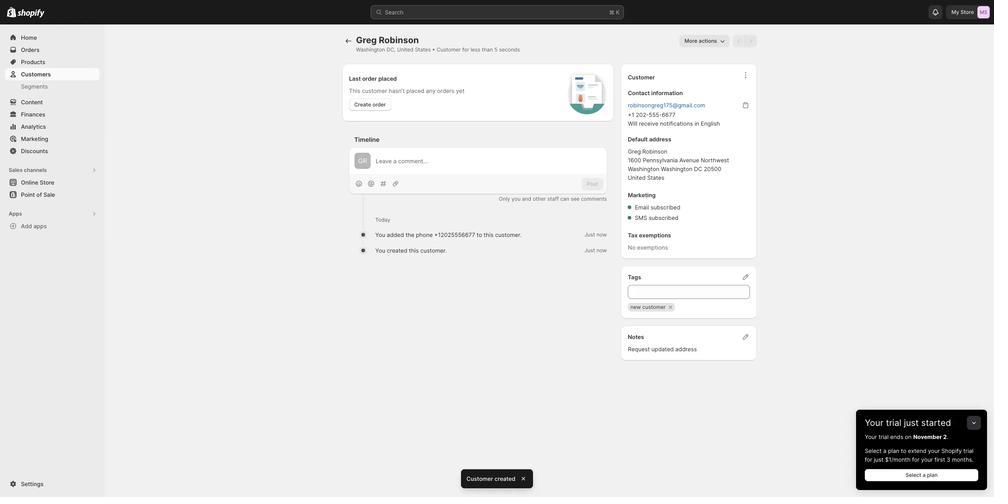 Task type: locate. For each thing, give the bounding box(es) containing it.
to inside select a plan to extend your shopify trial for just $1/month for your first 3 months.
[[901, 447, 906, 454]]

select a plan link
[[865, 469, 978, 482]]

2 horizontal spatial washington
[[661, 165, 692, 172]]

0 vertical spatial exemptions
[[639, 232, 671, 239]]

only
[[499, 196, 510, 202]]

1 vertical spatial marketing
[[628, 192, 656, 199]]

for down extend
[[912, 456, 920, 463]]

select inside "select a plan" link
[[905, 472, 921, 478]]

1 horizontal spatial a
[[923, 472, 926, 478]]

tax
[[628, 232, 638, 239]]

1 horizontal spatial customer.
[[495, 232, 522, 238]]

0 horizontal spatial a
[[883, 447, 886, 454]]

+12025556677
[[434, 232, 475, 238]]

for left the $1/month
[[865, 456, 872, 463]]

to up the $1/month
[[901, 447, 906, 454]]

2 just now from the top
[[585, 247, 607, 254]]

united inside greg robinson washington dc, united states • customer for less than 5 seconds
[[397, 46, 413, 53]]

1 vertical spatial greg
[[628, 148, 641, 155]]

default address
[[628, 136, 671, 143]]

0 vertical spatial customer.
[[495, 232, 522, 238]]

marketing up discounts at top
[[21, 135, 48, 142]]

0 vertical spatial your
[[865, 418, 883, 428]]

1 horizontal spatial select
[[905, 472, 921, 478]]

6677
[[662, 111, 675, 118]]

0 vertical spatial you
[[375, 232, 385, 238]]

just now left no
[[585, 247, 607, 254]]

united right dc, in the top of the page
[[397, 46, 413, 53]]

0 horizontal spatial plan
[[888, 447, 899, 454]]

greg inside greg robinson 1600 pennsylvania avenue northwest washington washington dc 20500 united states
[[628, 148, 641, 155]]

just now down comments
[[585, 232, 607, 238]]

email subscribed
[[635, 204, 680, 211]]

now left tax
[[597, 232, 607, 238]]

0 vertical spatial just
[[904, 418, 919, 428]]

last order placed
[[349, 75, 397, 82]]

this right +12025556677
[[484, 232, 494, 238]]

settings
[[21, 481, 44, 488]]

order right last
[[362, 75, 377, 82]]

0 vertical spatial plan
[[888, 447, 899, 454]]

select inside select a plan to extend your shopify trial for just $1/month for your first 3 months.
[[865, 447, 882, 454]]

states down 'pennsylvania'
[[647, 174, 664, 181]]

channels
[[24, 167, 47, 173]]

0 horizontal spatial just
[[874, 456, 884, 463]]

contact
[[628, 89, 650, 96]]

greg up last order placed
[[356, 35, 377, 45]]

select down your trial ends on november 2 .
[[865, 447, 882, 454]]

your left the first
[[921, 456, 933, 463]]

your up your trial ends on november 2 .
[[865, 418, 883, 428]]

washington down avenue
[[661, 165, 692, 172]]

greg
[[356, 35, 377, 45], [628, 148, 641, 155]]

plan down the first
[[927, 472, 938, 478]]

a for select a plan to extend your shopify trial for just $1/month for your first 3 months.
[[883, 447, 886, 454]]

your up the first
[[928, 447, 940, 454]]

1 vertical spatial customer
[[642, 304, 666, 310]]

1 horizontal spatial store
[[961, 9, 974, 15]]

in
[[695, 120, 699, 127]]

1 vertical spatial to
[[901, 447, 906, 454]]

1 vertical spatial subscribed
[[649, 214, 678, 221]]

0 vertical spatial now
[[597, 232, 607, 238]]

marketing up email
[[628, 192, 656, 199]]

0 vertical spatial order
[[362, 75, 377, 82]]

months.
[[952, 456, 974, 463]]

greg for greg robinson washington dc, united states • customer for less than 5 seconds
[[356, 35, 377, 45]]

no
[[628, 244, 636, 251]]

0 horizontal spatial washington
[[356, 46, 385, 53]]

2 vertical spatial trial
[[963, 447, 973, 454]]

3
[[947, 456, 950, 463]]

0 horizontal spatial customer.
[[420, 247, 447, 254]]

new
[[630, 304, 641, 310]]

0 horizontal spatial customer
[[362, 87, 387, 94]]

0 vertical spatial this
[[484, 232, 494, 238]]

1 horizontal spatial just
[[904, 418, 919, 428]]

just down comments
[[585, 232, 595, 238]]

1 vertical spatial your
[[921, 456, 933, 463]]

1 vertical spatial your
[[865, 433, 877, 440]]

customer. down phone
[[420, 247, 447, 254]]

a inside select a plan to extend your shopify trial for just $1/month for your first 3 months.
[[883, 447, 886, 454]]

subscribed for sms subscribed
[[649, 214, 678, 221]]

your inside dropdown button
[[865, 418, 883, 428]]

1 vertical spatial now
[[597, 247, 607, 254]]

customer for customer
[[628, 74, 655, 81]]

1 vertical spatial plan
[[927, 472, 938, 478]]

0 vertical spatial united
[[397, 46, 413, 53]]

placed up hasn't
[[378, 75, 397, 82]]

0 horizontal spatial store
[[40, 179, 54, 186]]

0 horizontal spatial placed
[[378, 75, 397, 82]]

0 horizontal spatial greg
[[356, 35, 377, 45]]

1 vertical spatial exemptions
[[637, 244, 668, 251]]

you
[[375, 232, 385, 238], [375, 247, 385, 254]]

store inside button
[[40, 179, 54, 186]]

of
[[36, 191, 42, 198]]

1 vertical spatial placed
[[406, 87, 424, 94]]

0 vertical spatial to
[[477, 232, 482, 238]]

0 vertical spatial robinson
[[379, 35, 419, 45]]

0 vertical spatial a
[[883, 447, 886, 454]]

your for your trial ends on november 2 .
[[865, 433, 877, 440]]

just up 'on'
[[904, 418, 919, 428]]

states
[[415, 46, 431, 53], [647, 174, 664, 181]]

this down "the"
[[409, 247, 419, 254]]

1 vertical spatial order
[[372, 101, 386, 108]]

0 vertical spatial address
[[649, 136, 671, 143]]

states inside greg robinson 1600 pennsylvania avenue northwest washington washington dc 20500 united states
[[647, 174, 664, 181]]

robinson inside greg robinson washington dc, united states • customer for less than 5 seconds
[[379, 35, 419, 45]]

2 you from the top
[[375, 247, 385, 254]]

0 vertical spatial created
[[387, 247, 407, 254]]

just
[[585, 232, 595, 238], [585, 247, 595, 254]]

0 vertical spatial your
[[928, 447, 940, 454]]

content
[[21, 99, 43, 106]]

0 vertical spatial just
[[585, 232, 595, 238]]

trial inside dropdown button
[[886, 418, 901, 428]]

1 horizontal spatial shopify image
[[18, 9, 45, 18]]

robinson up 'pennsylvania'
[[642, 148, 667, 155]]

you
[[512, 196, 521, 202]]

robinsongreg175@gmail.com
[[628, 102, 705, 109]]

1 vertical spatial just now
[[585, 247, 607, 254]]

subscribed up sms subscribed
[[651, 204, 680, 211]]

point
[[21, 191, 35, 198]]

just left the $1/month
[[874, 456, 884, 463]]

1 vertical spatial just
[[585, 247, 595, 254]]

order inside button
[[372, 101, 386, 108]]

1 vertical spatial store
[[40, 179, 54, 186]]

trial inside select a plan to extend your shopify trial for just $1/month for your first 3 months.
[[963, 447, 973, 454]]

orders
[[437, 87, 454, 94]]

plan inside select a plan to extend your shopify trial for just $1/month for your first 3 months.
[[888, 447, 899, 454]]

created for you
[[387, 247, 407, 254]]

address right updated
[[675, 346, 697, 353]]

your
[[928, 447, 940, 454], [921, 456, 933, 463]]

apps
[[9, 210, 22, 217]]

washington left dc, in the top of the page
[[356, 46, 385, 53]]

0 vertical spatial trial
[[886, 418, 901, 428]]

customer right new
[[642, 304, 666, 310]]

1 vertical spatial a
[[923, 472, 926, 478]]

products
[[21, 58, 45, 65]]

now for you added the phone +12025556677 to this customer.
[[597, 232, 607, 238]]

customer
[[362, 87, 387, 94], [642, 304, 666, 310]]

segments link
[[5, 80, 100, 93]]

1 horizontal spatial washington
[[628, 165, 659, 172]]

placed
[[378, 75, 397, 82], [406, 87, 424, 94]]

greg up 1600
[[628, 148, 641, 155]]

0 vertical spatial select
[[865, 447, 882, 454]]

trial up months.
[[963, 447, 973, 454]]

0 vertical spatial customer
[[437, 46, 461, 53]]

washington
[[356, 46, 385, 53], [628, 165, 659, 172], [661, 165, 692, 172]]

you added the phone +12025556677 to this customer.
[[375, 232, 522, 238]]

0 vertical spatial just now
[[585, 232, 607, 238]]

1 horizontal spatial this
[[484, 232, 494, 238]]

sales channels button
[[5, 164, 100, 176]]

1 horizontal spatial plan
[[927, 472, 938, 478]]

customer.
[[495, 232, 522, 238], [420, 247, 447, 254]]

to right +12025556677
[[477, 232, 482, 238]]

trial up 'ends'
[[886, 418, 901, 428]]

0 vertical spatial greg
[[356, 35, 377, 45]]

1 vertical spatial united
[[628, 174, 646, 181]]

placed left any
[[406, 87, 424, 94]]

1 your from the top
[[865, 418, 883, 428]]

trial
[[886, 418, 901, 428], [879, 433, 889, 440], [963, 447, 973, 454]]

0 vertical spatial customer
[[362, 87, 387, 94]]

1 horizontal spatial to
[[901, 447, 906, 454]]

point of sale link
[[5, 189, 100, 201]]

discounts
[[21, 148, 48, 155]]

now left no
[[597, 247, 607, 254]]

just inside dropdown button
[[904, 418, 919, 428]]

settings link
[[5, 478, 100, 490]]

1 now from the top
[[597, 232, 607, 238]]

states left •
[[415, 46, 431, 53]]

exemptions up "no exemptions" in the right of the page
[[639, 232, 671, 239]]

1 vertical spatial you
[[375, 247, 385, 254]]

discounts link
[[5, 145, 100, 157]]

0 vertical spatial subscribed
[[651, 204, 680, 211]]

robinsongreg175@gmail.com button
[[623, 99, 711, 111]]

0 horizontal spatial this
[[409, 247, 419, 254]]

1 horizontal spatial for
[[865, 456, 872, 463]]

you down today
[[375, 247, 385, 254]]

0 vertical spatial marketing
[[21, 135, 48, 142]]

0 vertical spatial placed
[[378, 75, 397, 82]]

to
[[477, 232, 482, 238], [901, 447, 906, 454]]

apps button
[[5, 208, 100, 220]]

your left 'ends'
[[865, 433, 877, 440]]

1 vertical spatial trial
[[879, 433, 889, 440]]

0 horizontal spatial address
[[649, 136, 671, 143]]

just inside select a plan to extend your shopify trial for just $1/month for your first 3 months.
[[874, 456, 884, 463]]

0 horizontal spatial states
[[415, 46, 431, 53]]

first
[[935, 456, 945, 463]]

created for customer
[[495, 475, 515, 482]]

created
[[387, 247, 407, 254], [495, 475, 515, 482]]

request
[[628, 346, 650, 353]]

dc,
[[387, 46, 396, 53]]

select down select a plan to extend your shopify trial for just $1/month for your first 3 months.
[[905, 472, 921, 478]]

plan for select a plan to extend your shopify trial for just $1/month for your first 3 months.
[[888, 447, 899, 454]]

0 horizontal spatial select
[[865, 447, 882, 454]]

started
[[921, 418, 951, 428]]

robinson inside greg robinson 1600 pennsylvania avenue northwest washington washington dc 20500 united states
[[642, 148, 667, 155]]

1 horizontal spatial customer
[[466, 475, 493, 482]]

1 just from the top
[[585, 232, 595, 238]]

0 horizontal spatial united
[[397, 46, 413, 53]]

updated
[[651, 346, 674, 353]]

store right my
[[961, 9, 974, 15]]

robinson
[[379, 35, 419, 45], [642, 148, 667, 155]]

order right create
[[372, 101, 386, 108]]

a down select a plan to extend your shopify trial for just $1/month for your first 3 months.
[[923, 472, 926, 478]]

more actions button
[[679, 35, 729, 47]]

0 horizontal spatial customer
[[437, 46, 461, 53]]

2 now from the top
[[597, 247, 607, 254]]

finances link
[[5, 108, 100, 120]]

1 vertical spatial just
[[874, 456, 884, 463]]

united down 1600
[[628, 174, 646, 181]]

seconds
[[499, 46, 520, 53]]

2 horizontal spatial customer
[[628, 74, 655, 81]]

default
[[628, 136, 648, 143]]

1 vertical spatial robinson
[[642, 148, 667, 155]]

trial left 'ends'
[[879, 433, 889, 440]]

subscribed down email subscribed
[[649, 214, 678, 221]]

exemptions
[[639, 232, 671, 239], [637, 244, 668, 251]]

1 just now from the top
[[585, 232, 607, 238]]

0 horizontal spatial robinson
[[379, 35, 419, 45]]

store for my store
[[961, 9, 974, 15]]

20500
[[704, 165, 721, 172]]

avenue
[[679, 157, 699, 164]]

1 horizontal spatial robinson
[[642, 148, 667, 155]]

address down receive
[[649, 136, 671, 143]]

point of sale
[[21, 191, 55, 198]]

1 horizontal spatial united
[[628, 174, 646, 181]]

just for you added the phone +12025556677 to this customer.
[[585, 232, 595, 238]]

other
[[533, 196, 546, 202]]

1 horizontal spatial created
[[495, 475, 515, 482]]

you left added
[[375, 232, 385, 238]]

shopify image
[[7, 7, 16, 17], [18, 9, 45, 18]]

1 horizontal spatial customer
[[642, 304, 666, 310]]

united inside greg robinson 1600 pennsylvania avenue northwest washington washington dc 20500 united states
[[628, 174, 646, 181]]

1 vertical spatial created
[[495, 475, 515, 482]]

0 vertical spatial store
[[961, 9, 974, 15]]

None text field
[[628, 285, 750, 299]]

1 vertical spatial customer
[[628, 74, 655, 81]]

home link
[[5, 31, 100, 44]]

1 vertical spatial customer.
[[420, 247, 447, 254]]

customer down last order placed
[[362, 87, 387, 94]]

subscribed for email subscribed
[[651, 204, 680, 211]]

just left no
[[585, 247, 595, 254]]

analytics
[[21, 123, 46, 130]]

for inside greg robinson washington dc, united states • customer for less than 5 seconds
[[462, 46, 469, 53]]

address
[[649, 136, 671, 143], [675, 346, 697, 353]]

customer. down only
[[495, 232, 522, 238]]

select for select a plan
[[905, 472, 921, 478]]

sales
[[9, 167, 22, 173]]

plan up the $1/month
[[888, 447, 899, 454]]

1 horizontal spatial greg
[[628, 148, 641, 155]]

greg inside greg robinson washington dc, united states • customer for less than 5 seconds
[[356, 35, 377, 45]]

select a plan to extend your shopify trial for just $1/month for your first 3 months.
[[865, 447, 974, 463]]

store for online store
[[40, 179, 54, 186]]

1 you from the top
[[375, 232, 385, 238]]

2 vertical spatial customer
[[466, 475, 493, 482]]

dc
[[694, 165, 702, 172]]

just now for you created this customer.
[[585, 247, 607, 254]]

1 horizontal spatial address
[[675, 346, 697, 353]]

november
[[913, 433, 942, 440]]

robinson up dc, in the top of the page
[[379, 35, 419, 45]]

a for select a plan
[[923, 472, 926, 478]]

for left less
[[462, 46, 469, 53]]

2 just from the top
[[585, 247, 595, 254]]

1 vertical spatial select
[[905, 472, 921, 478]]

exemptions for tax exemptions
[[639, 232, 671, 239]]

1 horizontal spatial placed
[[406, 87, 424, 94]]

post
[[587, 181, 598, 187]]

trial for just
[[886, 418, 901, 428]]

for
[[462, 46, 469, 53], [865, 456, 872, 463], [912, 456, 920, 463]]

customer
[[437, 46, 461, 53], [628, 74, 655, 81], [466, 475, 493, 482]]

0 horizontal spatial created
[[387, 247, 407, 254]]

customer created
[[466, 475, 515, 482]]

exemptions down tax exemptions
[[637, 244, 668, 251]]

a up the $1/month
[[883, 447, 886, 454]]

washington down 1600
[[628, 165, 659, 172]]

store up sale
[[40, 179, 54, 186]]

1 vertical spatial address
[[675, 346, 697, 353]]

2 horizontal spatial for
[[912, 456, 920, 463]]

home
[[21, 34, 37, 41]]

customers
[[21, 71, 51, 78]]

a inside "select a plan" link
[[923, 472, 926, 478]]

sales channels
[[9, 167, 47, 173]]

your trial just started element
[[856, 433, 987, 490]]

washington inside greg robinson washington dc, united states • customer for less than 5 seconds
[[356, 46, 385, 53]]

0 horizontal spatial for
[[462, 46, 469, 53]]

0 vertical spatial states
[[415, 46, 431, 53]]

2 your from the top
[[865, 433, 877, 440]]



Task type: vqa. For each thing, say whether or not it's contained in the screenshot.
Cancel
no



Task type: describe. For each thing, give the bounding box(es) containing it.
online store button
[[0, 176, 105, 189]]

sale
[[43, 191, 55, 198]]

just now for you added the phone +12025556677 to this customer.
[[585, 232, 607, 238]]

less
[[471, 46, 480, 53]]

+1
[[628, 111, 634, 118]]

last
[[349, 75, 361, 82]]

1 vertical spatial this
[[409, 247, 419, 254]]

on
[[905, 433, 912, 440]]

request updated address
[[628, 346, 697, 353]]

and
[[522, 196, 531, 202]]

tax exemptions
[[628, 232, 671, 239]]

select for select a plan to extend your shopify trial for just $1/month for your first 3 months.
[[865, 447, 882, 454]]

Leave a comment... text field
[[376, 157, 602, 165]]

my store image
[[977, 6, 990, 18]]

greg for greg robinson 1600 pennsylvania avenue northwest washington washington dc 20500 united states
[[628, 148, 641, 155]]

my store
[[951, 9, 974, 15]]

actions
[[699, 38, 717, 44]]

your trial just started button
[[856, 410, 987, 428]]

online store
[[21, 179, 54, 186]]

create order button
[[349, 99, 391, 111]]

previous image
[[735, 37, 743, 45]]

staff
[[547, 196, 559, 202]]

products link
[[5, 56, 100, 68]]

receive
[[639, 120, 658, 127]]

robinson for greg robinson 1600 pennsylvania avenue northwest washington washington dc 20500 united states
[[642, 148, 667, 155]]

analytics link
[[5, 120, 100, 133]]

states inside greg robinson washington dc, united states • customer for less than 5 seconds
[[415, 46, 431, 53]]

your for your trial just started
[[865, 418, 883, 428]]

contact information
[[628, 89, 683, 96]]

phone
[[416, 232, 433, 238]]

add
[[21, 223, 32, 230]]

robinson for greg robinson washington dc, united states • customer for less than 5 seconds
[[379, 35, 419, 45]]

trial for ends
[[879, 433, 889, 440]]

for for robinson
[[462, 46, 469, 53]]

k
[[616, 9, 620, 16]]

apps
[[33, 223, 47, 230]]

+1 202-555-6677 will receive notifications in english
[[628, 111, 720, 127]]

timeline
[[354, 136, 380, 143]]

⌘ k
[[609, 9, 620, 16]]

ends
[[890, 433, 903, 440]]

2
[[943, 433, 947, 440]]

exemptions for no exemptions
[[637, 244, 668, 251]]

5
[[494, 46, 498, 53]]

for for a
[[865, 456, 872, 463]]

order for create
[[372, 101, 386, 108]]

added
[[387, 232, 404, 238]]

tags
[[628, 274, 641, 281]]

next image
[[746, 37, 755, 45]]

more actions
[[685, 38, 717, 44]]

create order
[[354, 101, 386, 108]]

555-
[[649, 111, 662, 118]]

content link
[[5, 96, 100, 108]]

$1/month
[[885, 456, 911, 463]]

avatar with initials g r image
[[354, 153, 371, 169]]

my
[[951, 9, 959, 15]]

customer for new
[[642, 304, 666, 310]]

you for you created this customer.
[[375, 247, 385, 254]]

more
[[685, 38, 697, 44]]

order for last
[[362, 75, 377, 82]]

your trial ends on november 2 .
[[865, 433, 948, 440]]

0 horizontal spatial shopify image
[[7, 7, 16, 17]]

orders link
[[5, 44, 100, 56]]

no exemptions
[[628, 244, 668, 251]]

notes
[[628, 334, 644, 341]]

than
[[482, 46, 493, 53]]

you for you added the phone +12025556677 to this customer.
[[375, 232, 385, 238]]

information
[[651, 89, 683, 96]]

add apps button
[[5, 220, 100, 232]]

just for you created this customer.
[[585, 247, 595, 254]]

now for you created this customer.
[[597, 247, 607, 254]]

your trial just started
[[865, 418, 951, 428]]

customer for customer created
[[466, 475, 493, 482]]

0 horizontal spatial marketing
[[21, 135, 48, 142]]

this customer hasn't placed any orders yet
[[349, 87, 464, 94]]

post button
[[582, 178, 603, 190]]

only you and other staff can see comments
[[499, 196, 607, 202]]

sms subscribed
[[635, 214, 678, 221]]

customers link
[[5, 68, 100, 80]]

online store link
[[5, 176, 100, 189]]

any
[[426, 87, 436, 94]]

will
[[628, 120, 637, 127]]

comments
[[581, 196, 607, 202]]

1 horizontal spatial marketing
[[628, 192, 656, 199]]

extend
[[908, 447, 926, 454]]

marketing link
[[5, 133, 100, 145]]

plan for select a plan
[[927, 472, 938, 478]]

select a plan
[[905, 472, 938, 478]]

orders
[[21, 46, 39, 53]]

yet
[[456, 87, 464, 94]]

customer inside greg robinson washington dc, united states • customer for less than 5 seconds
[[437, 46, 461, 53]]

segments
[[21, 83, 48, 90]]

you created this customer.
[[375, 247, 447, 254]]

northwest
[[701, 157, 729, 164]]

greg robinson washington dc, united states • customer for less than 5 seconds
[[356, 35, 520, 53]]

search
[[385, 9, 403, 16]]

online
[[21, 179, 38, 186]]

customer for this
[[362, 87, 387, 94]]

today
[[375, 217, 390, 223]]

0 horizontal spatial to
[[477, 232, 482, 238]]

new customer
[[630, 304, 666, 310]]



